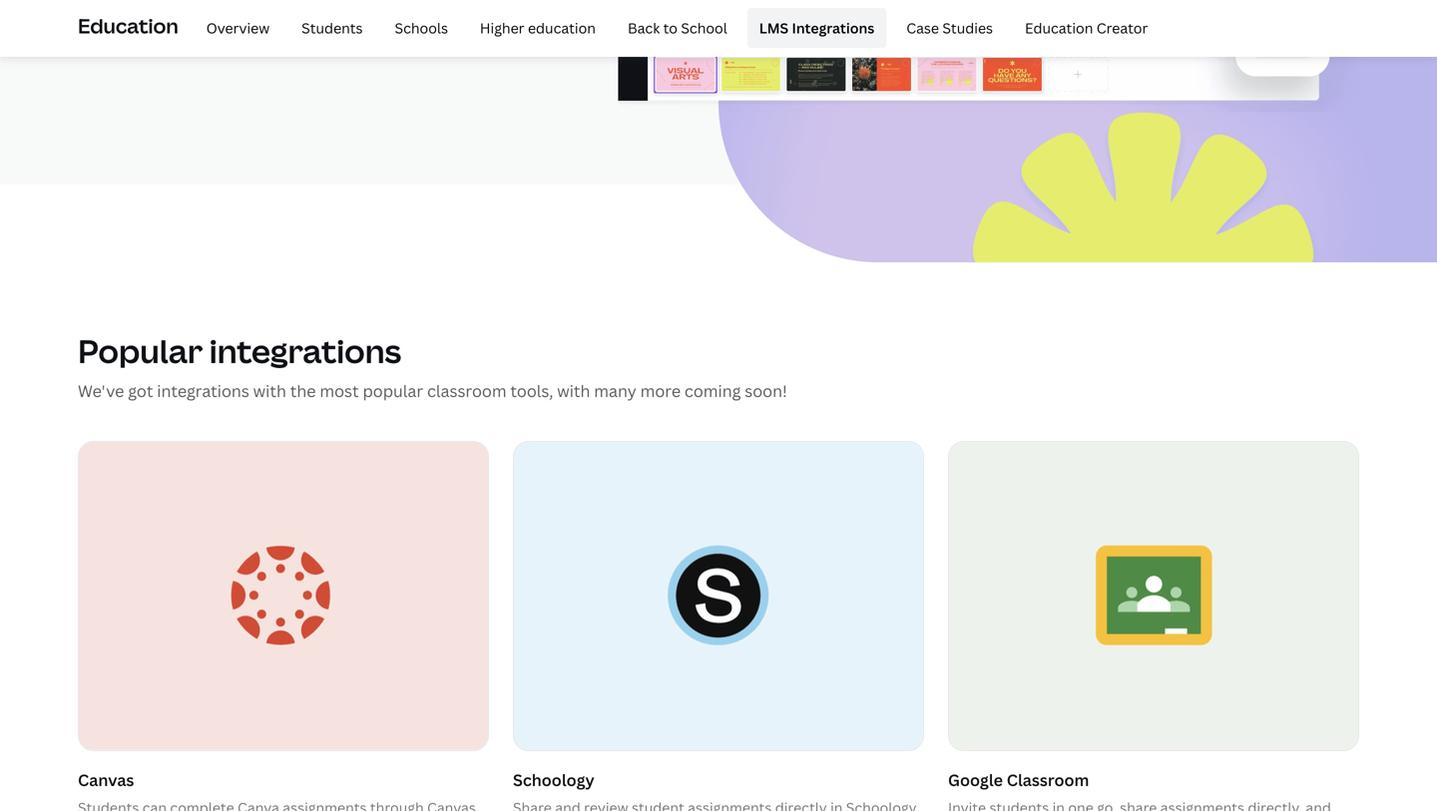 Task type: locate. For each thing, give the bounding box(es) containing it.
0 horizontal spatial education
[[78, 12, 178, 39]]

education creator
[[1025, 18, 1149, 37]]

popular integrations we've got integrations with the most popular classroom tools, with many more coming soon!
[[78, 329, 788, 402]]

lms integrations link
[[748, 8, 887, 48]]

google classroom image
[[949, 442, 1359, 751]]

canvas link
[[78, 441, 489, 812]]

canvas
[[78, 770, 134, 791]]

1 horizontal spatial education
[[1025, 18, 1094, 37]]

integrations up the
[[209, 329, 401, 373]]

students
[[302, 18, 363, 37]]

education for education creator
[[1025, 18, 1094, 37]]

back
[[628, 18, 660, 37]]

with left many
[[557, 380, 590, 402]]

schoology
[[513, 770, 595, 791]]

1 with from the left
[[253, 380, 286, 402]]

back to school link
[[616, 8, 740, 48]]

with left the
[[253, 380, 286, 402]]

integrations right got
[[157, 380, 249, 402]]

many
[[594, 380, 637, 402]]

google
[[948, 770, 1003, 791]]

1 horizontal spatial with
[[557, 380, 590, 402]]

google classroom
[[948, 770, 1090, 791]]

we've
[[78, 380, 124, 402]]

higher education
[[480, 18, 596, 37]]

menu bar
[[186, 8, 1161, 48]]

integrations
[[792, 18, 875, 37]]

case studies link
[[895, 8, 1005, 48]]

schools link
[[383, 8, 460, 48]]

0 horizontal spatial with
[[253, 380, 286, 402]]

education creator link
[[1013, 8, 1161, 48]]

more
[[641, 380, 681, 402]]

back to school
[[628, 18, 728, 37]]

education
[[528, 18, 596, 37]]

overview
[[206, 18, 270, 37]]

school
[[681, 18, 728, 37]]

coming
[[685, 380, 741, 402]]

integrations
[[209, 329, 401, 373], [157, 380, 249, 402]]

education
[[78, 12, 178, 39], [1025, 18, 1094, 37]]

with
[[253, 380, 286, 402], [557, 380, 590, 402]]

canvas image
[[79, 442, 488, 751]]



Task type: vqa. For each thing, say whether or not it's contained in the screenshot.
Back to School link
yes



Task type: describe. For each thing, give the bounding box(es) containing it.
lms integrations
[[760, 18, 875, 37]]

soon!
[[745, 380, 788, 402]]

creator
[[1097, 18, 1149, 37]]

case
[[907, 18, 939, 37]]

got
[[128, 380, 153, 402]]

classroom
[[1007, 770, 1090, 791]]

schoology link
[[513, 441, 924, 812]]

higher
[[480, 18, 525, 37]]

classroom
[[427, 380, 507, 402]]

case studies
[[907, 18, 993, 37]]

to
[[664, 18, 678, 37]]

popular
[[363, 380, 423, 402]]

overview link
[[194, 8, 282, 48]]

menu bar containing overview
[[186, 8, 1161, 48]]

schools
[[395, 18, 448, 37]]

0 vertical spatial integrations
[[209, 329, 401, 373]]

01 header background1 image
[[719, 0, 1438, 263]]

higher education link
[[468, 8, 608, 48]]

the
[[290, 380, 316, 402]]

lms
[[760, 18, 789, 37]]

tools,
[[511, 380, 553, 402]]

1 vertical spatial integrations
[[157, 380, 249, 402]]

education for education
[[78, 12, 178, 39]]

popular
[[78, 329, 203, 373]]

schoology image
[[514, 442, 923, 751]]

studies
[[943, 18, 993, 37]]

google classroom link
[[948, 441, 1360, 812]]

most
[[320, 380, 359, 402]]

students link
[[290, 8, 375, 48]]

2 with from the left
[[557, 380, 590, 402]]



